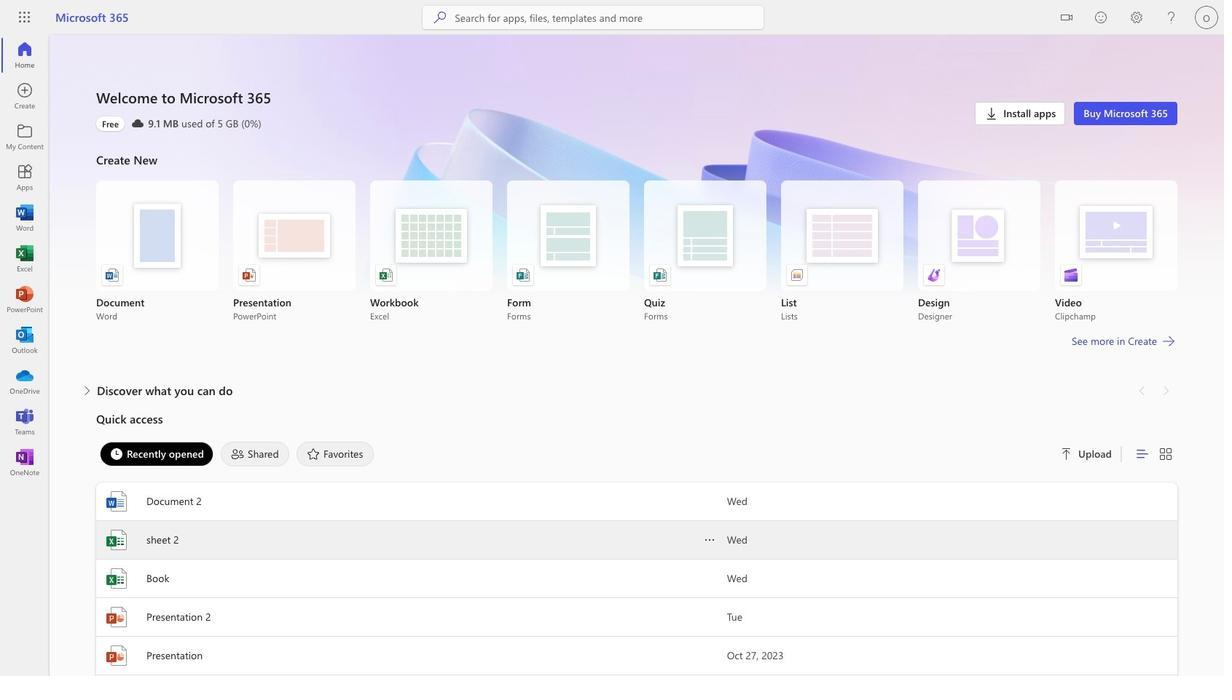 Task type: describe. For each thing, give the bounding box(es) containing it.
name book cell
[[96, 568, 727, 591]]

name sheet 2 cell
[[96, 529, 727, 552]]

0 vertical spatial excel image
[[17, 252, 32, 267]]

2 tab from the left
[[217, 442, 293, 467]]

excel image
[[105, 568, 128, 591]]

shared element
[[221, 442, 289, 467]]

lists list image
[[790, 268, 804, 283]]

excel workbook image
[[379, 268, 393, 283]]

my content image
[[17, 130, 32, 144]]

Search box. Suggestions appear as you type. search field
[[455, 6, 764, 29]]

onenote image
[[17, 456, 32, 471]]

0 horizontal spatial word image
[[17, 211, 32, 226]]

create image
[[17, 89, 32, 103]]

1 tab from the left
[[96, 442, 217, 467]]

name document 2 cell
[[96, 490, 727, 514]]

apps image
[[17, 171, 32, 185]]

home image
[[17, 48, 32, 63]]

account manager for orlandogary85@gmail.com image
[[1195, 6, 1218, 29]]

word document image
[[105, 268, 120, 283]]

clipchamp video image
[[1064, 268, 1078, 283]]

forms survey image
[[516, 268, 530, 283]]



Task type: vqa. For each thing, say whether or not it's contained in the screenshot.
"Get more storage"
no



Task type: locate. For each thing, give the bounding box(es) containing it.
3 tab from the left
[[293, 442, 378, 467]]

powerpoint image up the "outlook" icon
[[17, 293, 32, 307]]

1 horizontal spatial word image
[[105, 490, 128, 514]]

recently opened element
[[100, 442, 213, 467]]

1 horizontal spatial excel image
[[105, 529, 128, 552]]

word image down apps image
[[17, 211, 32, 226]]

1 vertical spatial word image
[[105, 490, 128, 514]]

1 horizontal spatial powerpoint image
[[105, 606, 128, 630]]

tab list
[[96, 439, 1044, 471]]

new quiz image
[[653, 268, 667, 283]]

designer design image
[[927, 268, 941, 283], [927, 268, 941, 283]]

tab
[[96, 442, 217, 467], [217, 442, 293, 467], [293, 442, 378, 467]]

0 horizontal spatial powerpoint image
[[17, 293, 32, 307]]

create new element
[[96, 149, 1178, 380]]

word image down 'recently opened' element
[[105, 490, 128, 514]]

0 vertical spatial powerpoint image
[[17, 293, 32, 307]]

outlook image
[[17, 334, 32, 348]]

1 vertical spatial excel image
[[105, 529, 128, 552]]

name presentation 2 cell
[[96, 606, 727, 630]]

name presentation cell
[[96, 645, 727, 668]]

0 vertical spatial word image
[[17, 211, 32, 226]]

excel image
[[17, 252, 32, 267], [105, 529, 128, 552]]

1 vertical spatial powerpoint image
[[105, 606, 128, 630]]

navigation
[[0, 35, 50, 484]]

powerpoint image
[[17, 293, 32, 307], [105, 606, 128, 630]]

0 horizontal spatial excel image
[[17, 252, 32, 267]]

powerpoint image
[[105, 645, 128, 668]]

powerpoint image down excel icon
[[105, 606, 128, 630]]

None search field
[[423, 6, 764, 29]]

banner
[[0, 0, 1224, 38]]

list
[[96, 181, 1178, 322]]

powerpoint presentation image
[[242, 268, 256, 283]]

teams image
[[17, 415, 32, 430]]

favorites element
[[297, 442, 374, 467]]

onedrive image
[[17, 375, 32, 389]]

this account doesn't have a microsoft 365 subscription. click to view your benefits. tooltip
[[96, 117, 125, 131]]

word image
[[17, 211, 32, 226], [105, 490, 128, 514]]

application
[[0, 35, 1224, 677]]



